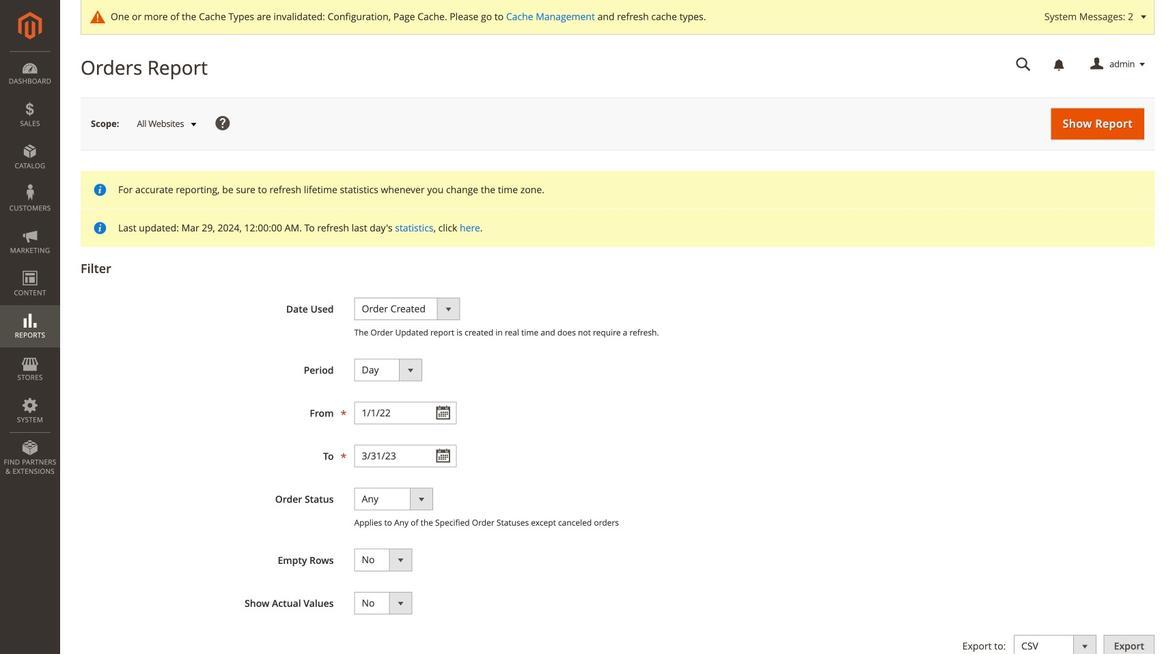 Task type: locate. For each thing, give the bounding box(es) containing it.
None text field
[[354, 445, 457, 468]]

menu bar
[[0, 51, 60, 483]]

magento admin panel image
[[18, 12, 42, 40]]

None text field
[[1007, 53, 1041, 77], [354, 402, 457, 425], [1007, 53, 1041, 77], [354, 402, 457, 425]]



